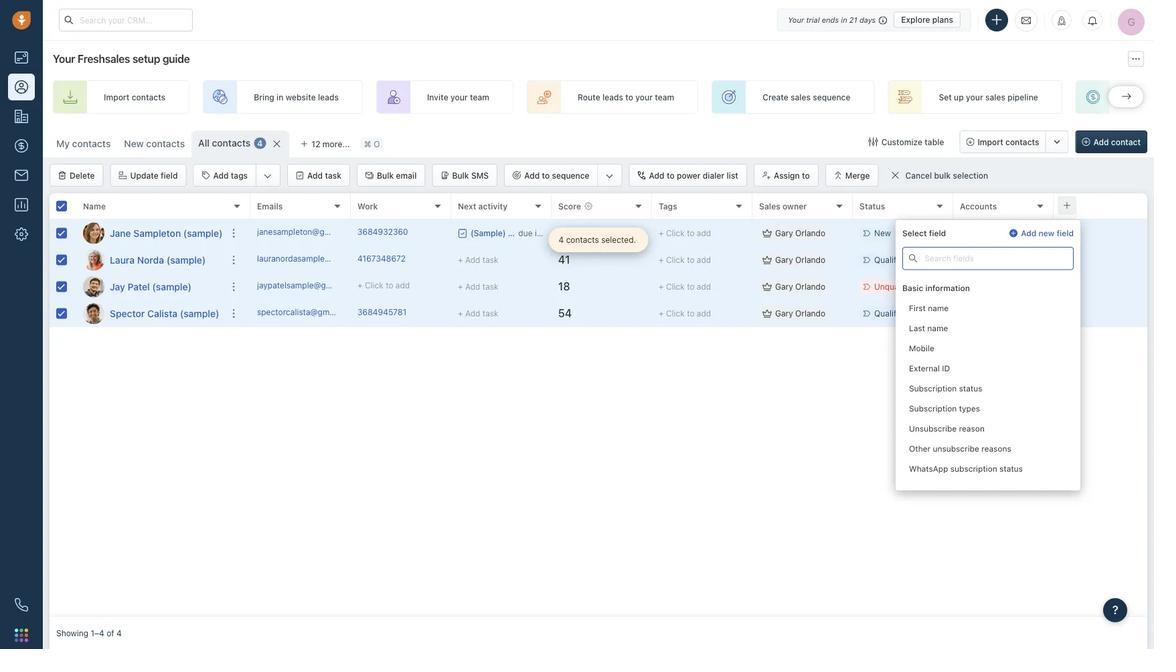 Task type: describe. For each thing, give the bounding box(es) containing it.
your for your trial ends in 21 days
[[788, 15, 804, 24]]

customize table button
[[860, 131, 953, 153]]

0 horizontal spatial in
[[277, 92, 284, 102]]

your for your freshsales setup guide
[[53, 53, 75, 65]]

bring in website leads
[[254, 92, 339, 102]]

delete
[[70, 171, 95, 180]]

set up your sales pipeline
[[939, 92, 1038, 102]]

angle down image for add to sequence
[[606, 169, 614, 183]]

score
[[558, 202, 581, 211]]

customize table
[[882, 137, 944, 147]]

unsubscribe reason
[[909, 424, 985, 433]]

email image
[[1022, 15, 1031, 26]]

mobile
[[909, 343, 935, 353]]

contacts inside button
[[1006, 137, 1040, 147]]

update field button
[[110, 164, 186, 187]]

last name
[[909, 323, 948, 333]]

basic
[[903, 283, 924, 292]]

4 inside all contacts 4
[[257, 139, 263, 148]]

tags
[[659, 202, 677, 211]]

field for update field
[[161, 171, 178, 180]]

add to sequence group
[[504, 164, 622, 187]]

route leads to your team
[[578, 92, 674, 102]]

sms subscription status
[[909, 484, 1001, 493]]

subscription types
[[909, 404, 980, 413]]

trial
[[806, 15, 820, 24]]

norda
[[137, 254, 164, 266]]

(sample) for jane sampleton (sample)
[[183, 228, 223, 239]]

orlando for 54
[[796, 309, 826, 318]]

delete button
[[50, 164, 103, 187]]

status for whatsapp subscription status
[[1000, 464, 1023, 473]]

bulk email button
[[357, 164, 425, 187]]

assign to button
[[754, 164, 819, 187]]

name for last name
[[928, 323, 948, 333]]

freshsales
[[78, 53, 130, 65]]

your inside invite your team link
[[451, 92, 468, 102]]

1 gary orlando from the top
[[775, 229, 826, 238]]

id
[[942, 364, 950, 373]]

field for select field
[[929, 229, 946, 238]]

gary for 18
[[775, 282, 793, 292]]

press space to deselect this row. row containing 48
[[250, 220, 1148, 247]]

cell for 54
[[1054, 301, 1148, 327]]

cancel
[[906, 171, 932, 180]]

container_wx8msf4aqz5i3rn1 image for qualified
[[763, 309, 772, 318]]

add dea
[[1127, 92, 1154, 102]]

widgetz.io (sample) link
[[960, 229, 1036, 238]]

activity
[[478, 202, 508, 211]]

12 more... button
[[293, 135, 357, 153]]

1 + click to add from the top
[[659, 229, 711, 238]]

task inside button
[[325, 171, 342, 180]]

new contacts
[[124, 138, 185, 149]]

click for 18
[[666, 282, 685, 292]]

jane
[[110, 228, 131, 239]]

subscription for subscription types
[[909, 404, 957, 413]]

more...
[[323, 139, 350, 149]]

ends
[[822, 15, 839, 24]]

import for the import contacts link
[[104, 92, 129, 102]]

task for 18
[[483, 282, 499, 292]]

12 more...
[[312, 139, 350, 149]]

(sample) for spector calista (sample)
[[180, 308, 219, 319]]

add task
[[307, 171, 342, 180]]

janesampleton@gmail.com
[[257, 227, 358, 237]]

calista
[[147, 308, 178, 319]]

2 horizontal spatial field
[[1057, 229, 1074, 238]]

add for add new field
[[1021, 229, 1037, 238]]

4167348672 link
[[358, 253, 406, 267]]

container_wx8msf4aqz5i3rn1 image for new
[[763, 229, 772, 238]]

select field
[[903, 229, 946, 238]]

Search fields field
[[903, 247, 1074, 270]]

add for add task
[[307, 171, 323, 180]]

invite
[[427, 92, 448, 102]]

j image
[[83, 276, 104, 298]]

dialer
[[703, 171, 725, 180]]

4167348672
[[358, 254, 406, 263]]

2 team from the left
[[655, 92, 674, 102]]

your inside set up your sales pipeline link
[[966, 92, 983, 102]]

phone element
[[8, 592, 35, 619]]

+ click to add for 18
[[659, 282, 711, 292]]

name
[[83, 202, 106, 211]]

1–4
[[91, 629, 104, 638]]

0 vertical spatial status
[[959, 384, 983, 393]]

update field
[[130, 171, 178, 180]]

add for 41
[[697, 255, 711, 265]]

last
[[909, 323, 925, 333]]

subscription status
[[909, 384, 983, 393]]

pipeline
[[1008, 92, 1038, 102]]

container_wx8msf4aqz5i3rn1 image for unqualified
[[763, 282, 772, 292]]

days
[[860, 15, 876, 24]]

phone image
[[15, 599, 28, 612]]

add contact
[[1094, 137, 1141, 147]]

unsubscribe
[[933, 444, 980, 453]]

acme inc (sample) link
[[960, 255, 1031, 265]]

(sample) left new
[[1003, 229, 1036, 238]]

press space to deselect this row. row containing jane sampleton (sample)
[[50, 220, 250, 247]]

import contacts for the import contacts link
[[104, 92, 165, 102]]

spectorcalista@gmail.com
[[257, 308, 357, 317]]

all
[[198, 138, 210, 149]]

1 horizontal spatial sms
[[909, 484, 927, 493]]

selection
[[953, 171, 988, 180]]

acme inc (sample)
[[960, 255, 1031, 265]]

sales
[[759, 202, 781, 211]]

gary orlando for 41
[[775, 255, 826, 265]]

1 orlando from the top
[[796, 229, 826, 238]]

press space to deselect this row. row containing 41
[[250, 247, 1148, 274]]

(sample) for jay patel (sample)
[[152, 281, 191, 292]]

new
[[1039, 229, 1055, 238]]

import contacts for import contacts button
[[978, 137, 1040, 147]]

import for import contacts button
[[978, 137, 1004, 147]]

(sample) for laura norda (sample)
[[167, 254, 206, 266]]

spector
[[110, 308, 145, 319]]

Search your CRM... text field
[[59, 9, 193, 31]]

bulk
[[934, 171, 951, 180]]

jaypatelsample@gmail.com link
[[257, 280, 360, 294]]

other unsubscribe reasons
[[909, 444, 1012, 453]]

of
[[107, 629, 114, 638]]

your inside route leads to your team link
[[636, 92, 653, 102]]

set up your sales pipeline link
[[888, 80, 1063, 114]]

contacts down setup
[[132, 92, 165, 102]]

acme
[[960, 255, 981, 265]]

selected.
[[601, 235, 636, 245]]

table
[[925, 137, 944, 147]]

inc
[[984, 255, 995, 265]]

explore
[[901, 15, 930, 24]]

+ add task for 41
[[458, 255, 499, 265]]

merge button
[[825, 164, 879, 187]]

qualified for 41
[[875, 255, 908, 265]]

explore plans
[[901, 15, 954, 24]]

(sample) for e corp (sample)
[[988, 282, 1021, 292]]

4 inside grid
[[559, 235, 564, 245]]

your trial ends in 21 days
[[788, 15, 876, 24]]

add task button
[[287, 164, 350, 187]]

list
[[727, 171, 739, 180]]

create sales sequence link
[[712, 80, 875, 114]]

1 gary from the top
[[775, 229, 793, 238]]

bulk sms
[[452, 171, 489, 180]]

+ add task for 54
[[458, 309, 499, 318]]

task for 41
[[483, 255, 499, 265]]

container_wx8msf4aqz5i3rn1 image for customize table
[[869, 137, 878, 147]]

import contacts group
[[960, 131, 1069, 153]]

sales inside "link"
[[791, 92, 811, 102]]

click for 41
[[666, 255, 685, 265]]

contacts right my
[[72, 138, 111, 149]]

add for add to sequence
[[524, 171, 540, 180]]

press space to deselect this row. row containing 54
[[250, 301, 1148, 327]]



Task type: locate. For each thing, give the bounding box(es) containing it.
cell
[[1054, 220, 1148, 246], [1054, 247, 1148, 273], [1054, 274, 1148, 300], [954, 301, 1054, 327], [1054, 301, 1148, 327]]

grid
[[50, 192, 1148, 617]]

3 + add task from the top
[[458, 309, 499, 318]]

0 vertical spatial 4
[[257, 139, 263, 148]]

angle down image inside add to sequence group
[[606, 169, 614, 183]]

name row
[[50, 194, 250, 220]]

sales owner
[[759, 202, 807, 211]]

import up the selection
[[978, 137, 1004, 147]]

1 vertical spatial import contacts
[[978, 137, 1040, 147]]

container_wx8msf4aqz5i3rn1 image left cancel
[[891, 171, 900, 180]]

add
[[697, 229, 711, 238], [697, 255, 711, 265], [396, 281, 410, 290], [697, 282, 711, 292], [697, 309, 711, 318]]

contacts up '41' on the top left of the page
[[566, 235, 599, 245]]

3 your from the left
[[966, 92, 983, 102]]

all contacts 4
[[198, 138, 263, 149]]

sms up next activity
[[471, 171, 489, 180]]

4 gary from the top
[[775, 309, 793, 318]]

your left freshsales
[[53, 53, 75, 65]]

0 horizontal spatial team
[[470, 92, 489, 102]]

0 vertical spatial subscription
[[909, 384, 957, 393]]

unsubscribe
[[909, 424, 957, 433]]

import inside button
[[978, 137, 1004, 147]]

sequence right create
[[813, 92, 851, 102]]

1 horizontal spatial angle down image
[[606, 169, 614, 183]]

1 horizontal spatial sales
[[986, 92, 1006, 102]]

bring
[[254, 92, 274, 102]]

press space to deselect this row. row containing laura norda (sample)
[[50, 247, 250, 274]]

invite your team link
[[376, 80, 514, 114]]

0 horizontal spatial import
[[104, 92, 129, 102]]

1 vertical spatial sequence
[[552, 171, 590, 180]]

menu containing select field
[[896, 220, 1081, 499]]

subscription for whatsapp
[[951, 464, 998, 473]]

to
[[626, 92, 633, 102], [542, 171, 550, 180], [667, 171, 675, 180], [802, 171, 810, 180], [687, 229, 695, 238], [687, 255, 695, 265], [386, 281, 393, 290], [687, 282, 695, 292], [687, 309, 695, 318]]

2 gary from the top
[[775, 255, 793, 265]]

4 right all contacts link
[[257, 139, 263, 148]]

1 vertical spatial 4
[[559, 235, 564, 245]]

1 vertical spatial subscription
[[929, 484, 976, 493]]

1 vertical spatial + add task
[[458, 282, 499, 292]]

+ click to add for 54
[[659, 309, 711, 318]]

all contacts link
[[198, 137, 251, 150]]

leads right route
[[603, 92, 623, 102]]

4 orlando from the top
[[796, 309, 826, 318]]

1 subscription from the top
[[909, 384, 957, 393]]

subscription up the unsubscribe
[[909, 404, 957, 413]]

add for 54
[[697, 309, 711, 318]]

explore plans link
[[894, 12, 961, 28]]

your left trial
[[788, 15, 804, 24]]

+ add task for 18
[[458, 282, 499, 292]]

0 horizontal spatial your
[[53, 53, 75, 65]]

2 vertical spatial 4
[[116, 629, 122, 638]]

import contacts inside button
[[978, 137, 1040, 147]]

press space to deselect this row. row
[[50, 220, 250, 247], [250, 220, 1148, 247], [50, 247, 250, 274], [250, 247, 1148, 274], [50, 274, 250, 301], [250, 274, 1148, 301], [50, 301, 250, 327], [250, 301, 1148, 327]]

contacts inside grid
[[566, 235, 599, 245]]

1 bulk from the left
[[377, 171, 394, 180]]

website
[[286, 92, 316, 102]]

task for 54
[[483, 309, 499, 318]]

add to power dialer list button
[[629, 164, 747, 187]]

3 + click to add from the top
[[659, 282, 711, 292]]

2 vertical spatial container_wx8msf4aqz5i3rn1 image
[[763, 255, 772, 265]]

leads
[[318, 92, 339, 102], [603, 92, 623, 102]]

2 qualified from the top
[[875, 309, 908, 318]]

0 horizontal spatial sms
[[471, 171, 489, 180]]

0 vertical spatial your
[[788, 15, 804, 24]]

qualified left first
[[875, 309, 908, 318]]

1 vertical spatial subscription
[[909, 404, 957, 413]]

12
[[312, 139, 320, 149]]

name for first name
[[928, 303, 949, 313]]

container_wx8msf4aqz5i3rn1 image left customize
[[869, 137, 878, 147]]

sequence for create sales sequence
[[813, 92, 851, 102]]

owner
[[783, 202, 807, 211]]

angle down image right add to sequence
[[606, 169, 614, 183]]

dea
[[1144, 92, 1154, 102]]

customize
[[882, 137, 923, 147]]

1 vertical spatial qualified
[[875, 309, 908, 318]]

bulk for bulk email
[[377, 171, 394, 180]]

3 gary orlando from the top
[[775, 282, 826, 292]]

external id
[[909, 364, 950, 373]]

contact
[[1111, 137, 1141, 147]]

+ add task
[[458, 255, 499, 265], [458, 282, 499, 292], [458, 309, 499, 318]]

+ click to add for 41
[[659, 255, 711, 265]]

container_wx8msf4aqz5i3rn1 image inside customize table button
[[869, 137, 878, 147]]

setup
[[132, 53, 160, 65]]

1 vertical spatial new
[[875, 229, 891, 238]]

2 horizontal spatial your
[[966, 92, 983, 102]]

create
[[763, 92, 789, 102]]

jay
[[110, 281, 125, 292]]

1 horizontal spatial your
[[636, 92, 653, 102]]

0 vertical spatial subscription
[[951, 464, 998, 473]]

showing
[[56, 629, 88, 638]]

2 sales from the left
[[986, 92, 1006, 102]]

name right the last
[[928, 323, 948, 333]]

1 angle down image from the left
[[264, 169, 272, 183]]

2 vertical spatial + add task
[[458, 309, 499, 318]]

plans
[[933, 15, 954, 24]]

container_wx8msf4aqz5i3rn1 image for cancel bulk selection
[[891, 171, 900, 180]]

types
[[959, 404, 980, 413]]

2 orlando from the top
[[796, 255, 826, 265]]

4 + click to add from the top
[[659, 309, 711, 318]]

0 vertical spatial + add task
[[458, 255, 499, 265]]

click for 54
[[666, 309, 685, 318]]

add tags group
[[193, 164, 281, 187]]

lauranordasample@gmail.com
[[257, 254, 371, 263]]

jaypatelsample@gmail.com + click to add
[[257, 281, 410, 290]]

your
[[451, 92, 468, 102], [636, 92, 653, 102], [966, 92, 983, 102]]

1 vertical spatial name
[[928, 323, 948, 333]]

press space to deselect this row. row containing jay patel (sample)
[[50, 274, 250, 301]]

0 vertical spatial sms
[[471, 171, 489, 180]]

bulk left email
[[377, 171, 394, 180]]

0 horizontal spatial angle down image
[[264, 169, 272, 183]]

(sample) up spector calista (sample)
[[152, 281, 191, 292]]

1 vertical spatial your
[[53, 53, 75, 65]]

whatsapp subscription status
[[909, 464, 1023, 473]]

import down your freshsales setup guide on the top left
[[104, 92, 129, 102]]

set
[[939, 92, 952, 102]]

press space to deselect this row. row containing 18
[[250, 274, 1148, 301]]

2 gary orlando from the top
[[775, 255, 826, 265]]

new contacts button
[[117, 131, 192, 157], [124, 138, 185, 149]]

41
[[558, 254, 570, 266]]

3684932360 link
[[358, 226, 408, 240]]

sampleton
[[133, 228, 181, 239]]

janesampleton@gmail.com link
[[257, 226, 358, 240]]

(sample) right inc
[[997, 255, 1031, 265]]

1 vertical spatial sms
[[909, 484, 927, 493]]

gary for 54
[[775, 309, 793, 318]]

status down reasons
[[1000, 464, 1023, 473]]

information
[[926, 283, 970, 292]]

to inside button
[[542, 171, 550, 180]]

2 horizontal spatial 4
[[559, 235, 564, 245]]

sales left pipeline
[[986, 92, 1006, 102]]

task
[[325, 171, 342, 180], [483, 255, 499, 265], [483, 282, 499, 292], [483, 309, 499, 318]]

status
[[959, 384, 983, 393], [1000, 464, 1023, 473], [978, 484, 1001, 493]]

1 vertical spatial import
[[978, 137, 1004, 147]]

(sample) down jane sampleton (sample) link on the left top
[[167, 254, 206, 266]]

status for sms subscription status
[[978, 484, 1001, 493]]

merge
[[846, 171, 870, 180]]

external
[[909, 364, 940, 373]]

1 horizontal spatial sequence
[[813, 92, 851, 102]]

0 vertical spatial sequence
[[813, 92, 851, 102]]

l image
[[83, 249, 104, 271]]

new
[[124, 138, 144, 149], [875, 229, 891, 238]]

angle down image inside add tags group
[[264, 169, 272, 183]]

your right invite
[[451, 92, 468, 102]]

2 + click to add from the top
[[659, 255, 711, 265]]

2 row group from the left
[[250, 220, 1148, 327]]

add to sequence button
[[505, 165, 598, 186]]

0 vertical spatial qualified
[[875, 255, 908, 265]]

2 leads from the left
[[603, 92, 623, 102]]

0 horizontal spatial sequence
[[552, 171, 590, 180]]

1 horizontal spatial leads
[[603, 92, 623, 102]]

4 right of
[[116, 629, 122, 638]]

1 horizontal spatial 4
[[257, 139, 263, 148]]

(sample) right calista
[[180, 308, 219, 319]]

2 angle down image from the left
[[606, 169, 614, 183]]

2 your from the left
[[636, 92, 653, 102]]

4 up '41' on the top left of the page
[[559, 235, 564, 245]]

your right route
[[636, 92, 653, 102]]

add inside button
[[524, 171, 540, 180]]

add for add dea
[[1127, 92, 1142, 102]]

0 vertical spatial name
[[928, 303, 949, 313]]

bulk sms button
[[432, 164, 498, 187]]

bulk up "next"
[[452, 171, 469, 180]]

1 sales from the left
[[791, 92, 811, 102]]

subscription down whatsapp subscription status
[[929, 484, 976, 493]]

add for 18
[[697, 282, 711, 292]]

laura norda (sample)
[[110, 254, 206, 266]]

import contacts down pipeline
[[978, 137, 1040, 147]]

0 horizontal spatial your
[[451, 92, 468, 102]]

assign to
[[774, 171, 810, 180]]

1 horizontal spatial in
[[841, 15, 848, 24]]

janesampleton@gmail.com 3684932360
[[257, 227, 408, 237]]

new down 'status'
[[875, 229, 891, 238]]

1 horizontal spatial team
[[655, 92, 674, 102]]

gary orlando for 18
[[775, 282, 826, 292]]

gary
[[775, 229, 793, 238], [775, 255, 793, 265], [775, 282, 793, 292], [775, 309, 793, 318]]

field right new
[[1057, 229, 1074, 238]]

sequence for add to sequence
[[552, 171, 590, 180]]

basic information
[[903, 283, 970, 292]]

qualified for 54
[[875, 309, 908, 318]]

name down basic information
[[928, 303, 949, 313]]

gary for 41
[[775, 255, 793, 265]]

row group containing 48
[[250, 220, 1148, 327]]

0 vertical spatial container_wx8msf4aqz5i3rn1 image
[[869, 137, 878, 147]]

3 gary from the top
[[775, 282, 793, 292]]

accounts
[[960, 202, 997, 211]]

(sample) for acme inc (sample)
[[997, 255, 1031, 265]]

orlando for 41
[[796, 255, 826, 265]]

3 orlando from the top
[[796, 282, 826, 292]]

row group containing jane sampleton (sample)
[[50, 220, 250, 327]]

field inside button
[[161, 171, 178, 180]]

add for add contact
[[1094, 137, 1109, 147]]

0 horizontal spatial sales
[[791, 92, 811, 102]]

angle down image right tags
[[264, 169, 272, 183]]

your right up
[[966, 92, 983, 102]]

0 horizontal spatial import contacts
[[104, 92, 165, 102]]

subscription for subscription status
[[909, 384, 957, 393]]

name
[[928, 303, 949, 313], [928, 323, 948, 333]]

sales right create
[[791, 92, 811, 102]]

new up update
[[124, 138, 144, 149]]

2 vertical spatial status
[[978, 484, 1001, 493]]

angle down image
[[264, 169, 272, 183], [606, 169, 614, 183]]

1 vertical spatial container_wx8msf4aqz5i3rn1 image
[[891, 171, 900, 180]]

1 team from the left
[[470, 92, 489, 102]]

2 + add task from the top
[[458, 282, 499, 292]]

assign
[[774, 171, 800, 180]]

0 horizontal spatial 4
[[116, 629, 122, 638]]

sequence inside "link"
[[813, 92, 851, 102]]

add to sequence
[[524, 171, 590, 180]]

subscription down external id
[[909, 384, 957, 393]]

contacts right all
[[212, 138, 251, 149]]

email
[[396, 171, 417, 180]]

container_wx8msf4aqz5i3rn1 image
[[458, 229, 467, 238], [763, 229, 772, 238], [763, 282, 772, 292], [763, 309, 772, 318]]

press space to deselect this row. row containing spector calista (sample)
[[50, 301, 250, 327]]

container_wx8msf4aqz5i3rn1 image
[[869, 137, 878, 147], [891, 171, 900, 180], [763, 255, 772, 265]]

bring in website leads link
[[203, 80, 363, 114]]

0 vertical spatial import
[[104, 92, 129, 102]]

sms inside button
[[471, 171, 489, 180]]

spectorcalista@gmail.com link
[[257, 307, 357, 321]]

j image
[[83, 223, 104, 244]]

0 horizontal spatial bulk
[[377, 171, 394, 180]]

grid containing 48
[[50, 192, 1148, 617]]

cell for 18
[[1054, 274, 1148, 300]]

0 vertical spatial import contacts
[[104, 92, 165, 102]]

new inside row group
[[875, 229, 891, 238]]

+ click to add
[[659, 229, 711, 238], [659, 255, 711, 265], [659, 282, 711, 292], [659, 309, 711, 318]]

1 vertical spatial in
[[277, 92, 284, 102]]

0 horizontal spatial field
[[161, 171, 178, 180]]

sms down whatsapp
[[909, 484, 927, 493]]

1 + add task from the top
[[458, 255, 499, 265]]

laura norda (sample) link
[[110, 253, 206, 267]]

add dea link
[[1076, 80, 1154, 114]]

1 horizontal spatial new
[[875, 229, 891, 238]]

bulk for bulk sms
[[452, 171, 469, 180]]

reason
[[959, 424, 985, 433]]

container_wx8msf4aqz5i3rn1 image down sales
[[763, 255, 772, 265]]

row group
[[50, 220, 250, 327], [250, 220, 1148, 327]]

new for new
[[875, 229, 891, 238]]

(sample) right sampleton
[[183, 228, 223, 239]]

1 vertical spatial status
[[1000, 464, 1023, 473]]

sequence inside button
[[552, 171, 590, 180]]

angle down image for add tags
[[264, 169, 272, 183]]

spectorcalista@gmail.com 3684945781
[[257, 308, 407, 317]]

name column header
[[76, 194, 250, 220]]

2 bulk from the left
[[452, 171, 469, 180]]

subscription for sms
[[929, 484, 976, 493]]

add for add tags
[[213, 171, 229, 180]]

contacts down pipeline
[[1006, 137, 1040, 147]]

1 horizontal spatial bulk
[[452, 171, 469, 180]]

new for new contacts
[[124, 138, 144, 149]]

in left 21 at the right of the page
[[841, 15, 848, 24]]

1 horizontal spatial import
[[978, 137, 1004, 147]]

update
[[130, 171, 159, 180]]

bulk
[[377, 171, 394, 180], [452, 171, 469, 180]]

qualified up unqualified
[[875, 255, 908, 265]]

other
[[909, 444, 931, 453]]

2 horizontal spatial container_wx8msf4aqz5i3rn1 image
[[891, 171, 900, 180]]

0 horizontal spatial new
[[124, 138, 144, 149]]

1 your from the left
[[451, 92, 468, 102]]

my
[[56, 138, 70, 149]]

(sample) right corp
[[988, 282, 1021, 292]]

subscription down other unsubscribe reasons at the bottom of the page
[[951, 464, 998, 473]]

bulk email
[[377, 171, 417, 180]]

0 vertical spatial in
[[841, 15, 848, 24]]

1 horizontal spatial container_wx8msf4aqz5i3rn1 image
[[869, 137, 878, 147]]

1 row group from the left
[[50, 220, 250, 327]]

status down whatsapp subscription status
[[978, 484, 1001, 493]]

in right bring
[[277, 92, 284, 102]]

menu
[[896, 220, 1081, 499]]

freshworks switcher image
[[15, 629, 28, 642]]

contacts up update field
[[146, 138, 185, 149]]

work
[[358, 202, 378, 211]]

field right select
[[929, 229, 946, 238]]

0 horizontal spatial container_wx8msf4aqz5i3rn1 image
[[763, 255, 772, 265]]

3684932360
[[358, 227, 408, 237]]

status up types
[[959, 384, 983, 393]]

2 subscription from the top
[[909, 404, 957, 413]]

patel
[[128, 281, 150, 292]]

cell for 41
[[1054, 247, 1148, 273]]

jane sampleton (sample) link
[[110, 227, 223, 240]]

next
[[458, 202, 476, 211]]

1 qualified from the top
[[875, 255, 908, 265]]

0 vertical spatial new
[[124, 138, 144, 149]]

gary orlando for 54
[[775, 309, 826, 318]]

s image
[[83, 303, 104, 324]]

jay patel (sample) link
[[110, 280, 191, 294]]

import contacts down setup
[[104, 92, 165, 102]]

field right update
[[161, 171, 178, 180]]

orlando for 18
[[796, 282, 826, 292]]

up
[[954, 92, 964, 102]]

1 horizontal spatial your
[[788, 15, 804, 24]]

add for add to power dialer list
[[649, 171, 665, 180]]

0 horizontal spatial leads
[[318, 92, 339, 102]]

lauranordasample@gmail.com link
[[257, 253, 371, 267]]

1 leads from the left
[[318, 92, 339, 102]]

1 horizontal spatial import contacts
[[978, 137, 1040, 147]]

leads right website
[[318, 92, 339, 102]]

showing 1–4 of 4
[[56, 629, 122, 638]]

reasons
[[982, 444, 1012, 453]]

your
[[788, 15, 804, 24], [53, 53, 75, 65]]

⌘ o
[[364, 139, 380, 149]]

sequence up score
[[552, 171, 590, 180]]

emails
[[257, 202, 283, 211]]

1 horizontal spatial field
[[929, 229, 946, 238]]

4 gary orlando from the top
[[775, 309, 826, 318]]

select
[[903, 229, 927, 238]]



Task type: vqa. For each thing, say whether or not it's contained in the screenshot.
the 18
yes



